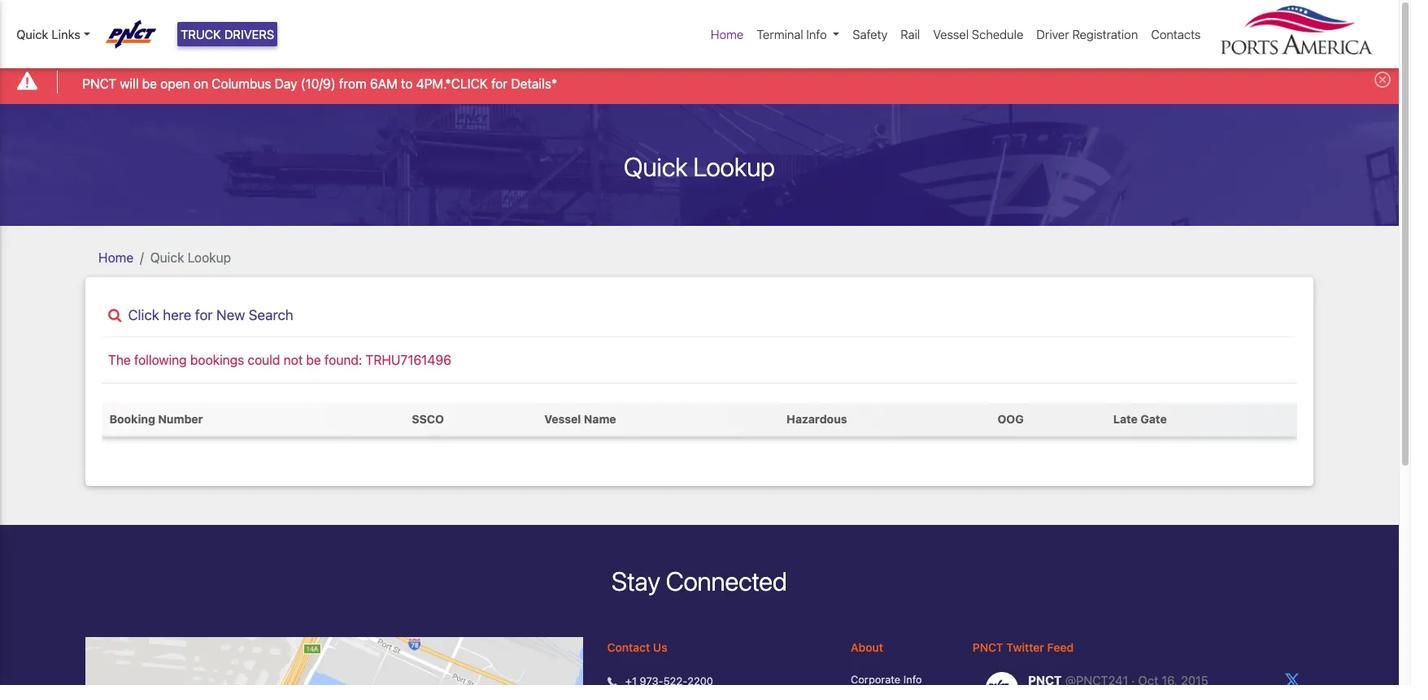 Task type: describe. For each thing, give the bounding box(es) containing it.
2 horizontal spatial quick
[[624, 151, 688, 182]]

oog
[[998, 413, 1024, 427]]

contact us
[[608, 641, 668, 655]]

open
[[161, 76, 190, 91]]

pnct will be open on columbus day (10/9) from 6am to 4pm.*click for details*
[[82, 76, 557, 91]]

0 vertical spatial home
[[711, 27, 744, 41]]

search image
[[108, 309, 122, 323]]

rail link
[[894, 19, 927, 50]]

rail
[[901, 27, 920, 41]]

number
[[158, 413, 203, 427]]

hazardous
[[787, 413, 848, 427]]

truck drivers link
[[177, 22, 278, 47]]

quick links link
[[16, 25, 90, 43]]

1 horizontal spatial lookup
[[694, 151, 775, 182]]

name
[[584, 413, 616, 427]]

pnct for pnct twitter feed
[[973, 641, 1004, 655]]

search
[[249, 306, 293, 323]]

will
[[120, 76, 139, 91]]

driver registration
[[1037, 27, 1139, 41]]

late gate
[[1114, 413, 1167, 427]]

ssco
[[412, 413, 444, 427]]

new
[[216, 306, 245, 323]]

gate
[[1141, 413, 1167, 427]]

terminal
[[757, 27, 804, 41]]

vessel schedule
[[933, 27, 1024, 41]]

booking
[[110, 413, 155, 427]]

schedule
[[972, 27, 1024, 41]]

click here for new search
[[128, 306, 293, 323]]

vessel for vessel schedule
[[933, 27, 969, 41]]

found:
[[325, 353, 362, 368]]

(10/9)
[[301, 76, 336, 91]]

1 horizontal spatial be
[[306, 353, 321, 368]]

pnct will be open on columbus day (10/9) from 6am to 4pm.*click for details* alert
[[0, 60, 1399, 104]]

driver
[[1037, 27, 1070, 41]]

pnct will be open on columbus day (10/9) from 6am to 4pm.*click for details* link
[[82, 74, 557, 93]]

0 horizontal spatial lookup
[[188, 250, 231, 265]]

connected
[[666, 566, 788, 597]]

stay
[[612, 566, 660, 597]]

quick links
[[16, 27, 80, 41]]

safety link
[[846, 19, 894, 50]]

to
[[401, 76, 413, 91]]

be inside alert
[[142, 76, 157, 91]]

2 vertical spatial quick
[[150, 250, 184, 265]]

4pm.*click
[[416, 76, 488, 91]]

0 horizontal spatial quick lookup
[[150, 250, 231, 265]]

0 vertical spatial quick
[[16, 27, 48, 41]]

close image
[[1375, 72, 1391, 88]]

info
[[807, 27, 827, 41]]



Task type: vqa. For each thing, say whether or not it's contained in the screenshot.
20' inside the The 20' Reefers
no



Task type: locate. For each thing, give the bounding box(es) containing it.
details*
[[511, 76, 557, 91]]

vessel name
[[545, 413, 616, 427]]

contact
[[608, 641, 650, 655]]

1 vertical spatial for
[[195, 306, 213, 323]]

quick lookup
[[624, 151, 775, 182], [150, 250, 231, 265]]

for left the details*
[[492, 76, 508, 91]]

0 vertical spatial for
[[492, 76, 508, 91]]

from
[[339, 76, 367, 91]]

following
[[134, 353, 187, 368]]

0 vertical spatial be
[[142, 76, 157, 91]]

for
[[492, 76, 508, 91], [195, 306, 213, 323]]

pnct left twitter
[[973, 641, 1004, 655]]

0 horizontal spatial home
[[98, 250, 134, 265]]

bookings
[[190, 353, 244, 368]]

contacts
[[1152, 27, 1201, 41]]

1 horizontal spatial home
[[711, 27, 744, 41]]

0 horizontal spatial for
[[195, 306, 213, 323]]

0 horizontal spatial be
[[142, 76, 157, 91]]

vessel left name
[[545, 413, 581, 427]]

not
[[284, 353, 303, 368]]

truck drivers
[[181, 27, 274, 41]]

us
[[653, 641, 668, 655]]

0 horizontal spatial pnct
[[82, 76, 117, 91]]

pnct twitter feed
[[973, 641, 1074, 655]]

home left 'terminal'
[[711, 27, 744, 41]]

1 vertical spatial quick
[[624, 151, 688, 182]]

home link left 'terminal'
[[705, 19, 750, 50]]

quick
[[16, 27, 48, 41], [624, 151, 688, 182], [150, 250, 184, 265]]

click
[[128, 306, 159, 323]]

truck
[[181, 27, 221, 41]]

the
[[108, 353, 131, 368]]

safety
[[853, 27, 888, 41]]

trhu7161496
[[366, 353, 452, 368]]

vessel
[[933, 27, 969, 41], [545, 413, 581, 427]]

1 vertical spatial lookup
[[188, 250, 231, 265]]

0 vertical spatial home link
[[705, 19, 750, 50]]

1 vertical spatial pnct
[[973, 641, 1004, 655]]

0 vertical spatial pnct
[[82, 76, 117, 91]]

1 vertical spatial vessel
[[545, 413, 581, 427]]

1 horizontal spatial vessel
[[933, 27, 969, 41]]

for right here
[[195, 306, 213, 323]]

home link up search 'icon'
[[98, 250, 134, 265]]

terminal info link
[[750, 19, 846, 50]]

1 horizontal spatial pnct
[[973, 641, 1004, 655]]

terminal info
[[757, 27, 827, 41]]

1 vertical spatial home link
[[98, 250, 134, 265]]

late
[[1114, 413, 1138, 427]]

1 vertical spatial quick lookup
[[150, 250, 231, 265]]

pnct for pnct will be open on columbus day (10/9) from 6am to 4pm.*click for details*
[[82, 76, 117, 91]]

home up search 'icon'
[[98, 250, 134, 265]]

on
[[194, 76, 208, 91]]

here
[[163, 306, 192, 323]]

0 vertical spatial quick lookup
[[624, 151, 775, 182]]

links
[[52, 27, 80, 41]]

be right will
[[142, 76, 157, 91]]

booking number
[[110, 413, 203, 427]]

be right not
[[306, 353, 321, 368]]

0 vertical spatial lookup
[[694, 151, 775, 182]]

1 horizontal spatial quick
[[150, 250, 184, 265]]

stay connected
[[612, 566, 788, 597]]

0 horizontal spatial quick
[[16, 27, 48, 41]]

drivers
[[224, 27, 274, 41]]

0 vertical spatial vessel
[[933, 27, 969, 41]]

1 horizontal spatial home link
[[705, 19, 750, 50]]

registration
[[1073, 27, 1139, 41]]

the following bookings could not be found: trhu7161496
[[108, 353, 452, 368]]

be
[[142, 76, 157, 91], [306, 353, 321, 368]]

about
[[851, 641, 884, 655]]

pnct inside alert
[[82, 76, 117, 91]]

0 horizontal spatial home link
[[98, 250, 134, 265]]

for inside alert
[[492, 76, 508, 91]]

pnct left will
[[82, 76, 117, 91]]

day
[[275, 76, 297, 91]]

feed
[[1048, 641, 1074, 655]]

1 vertical spatial home
[[98, 250, 134, 265]]

pnct
[[82, 76, 117, 91], [973, 641, 1004, 655]]

contacts link
[[1145, 19, 1208, 50]]

6am
[[370, 76, 398, 91]]

vessel for vessel name
[[545, 413, 581, 427]]

0 horizontal spatial vessel
[[545, 413, 581, 427]]

1 vertical spatial be
[[306, 353, 321, 368]]

lookup
[[694, 151, 775, 182], [188, 250, 231, 265]]

vessel right rail
[[933, 27, 969, 41]]

twitter
[[1007, 641, 1045, 655]]

vessel schedule link
[[927, 19, 1030, 50]]

1 horizontal spatial for
[[492, 76, 508, 91]]

could
[[248, 353, 280, 368]]

home link
[[705, 19, 750, 50], [98, 250, 134, 265]]

1 horizontal spatial quick lookup
[[624, 151, 775, 182]]

columbus
[[212, 76, 271, 91]]

driver registration link
[[1030, 19, 1145, 50]]

for inside "link"
[[195, 306, 213, 323]]

home
[[711, 27, 744, 41], [98, 250, 134, 265]]

click here for new search link
[[102, 306, 1298, 324]]



